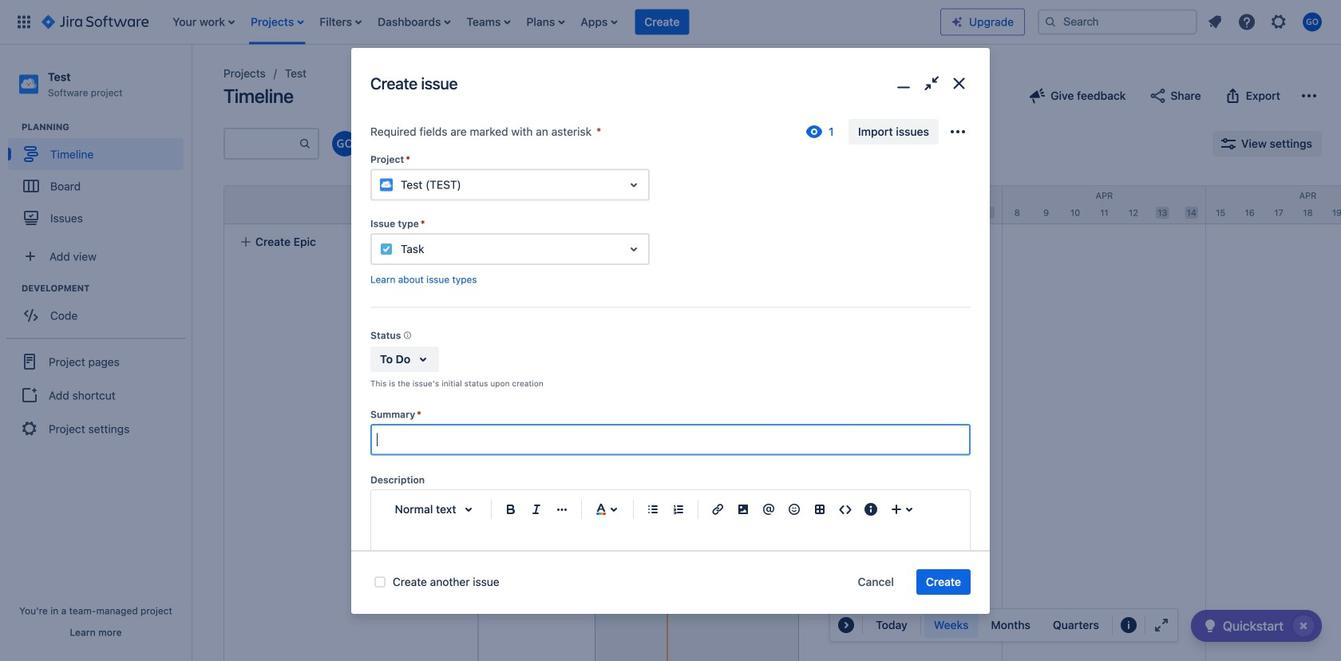 Task type: describe. For each thing, give the bounding box(es) containing it.
code snippet ``` image
[[836, 500, 855, 519]]

2 heading from the top
[[22, 282, 191, 295]]

bold ⌘b image
[[501, 500, 521, 519]]

1 heading from the top
[[22, 121, 191, 134]]

bullet list ⌘⇧8 image
[[644, 500, 663, 519]]

italic ⌘i image
[[527, 500, 546, 519]]

sidebar element
[[0, 45, 192, 661]]

3 list item from the left
[[315, 0, 367, 44]]

1 horizontal spatial list
[[1201, 8, 1332, 36]]

row group inside timeline grid
[[224, 185, 478, 224]]

1 list item from the left
[[168, 0, 240, 44]]

more actions for this issue image
[[949, 122, 968, 141]]

timeline grid
[[188, 185, 1342, 661]]

primary element
[[10, 0, 941, 44]]

7 list item from the left
[[576, 0, 622, 44]]

2 column header from the left
[[392, 186, 596, 224]]

5 list item from the left
[[462, 0, 515, 44]]

list formating group
[[640, 497, 692, 522]]



Task type: vqa. For each thing, say whether or not it's contained in the screenshot.
Search this board text box
no



Task type: locate. For each thing, give the bounding box(es) containing it.
2 open image from the top
[[624, 239, 644, 259]]

4 list item from the left
[[373, 0, 456, 44]]

row inside row group
[[224, 186, 478, 224]]

info panel image
[[862, 500, 881, 519]]

search image
[[1044, 16, 1057, 28]]

Search timeline text field
[[225, 129, 299, 158]]

Description - Main content area, start typing to enter text. text field
[[397, 548, 945, 567]]

mention @ image
[[759, 500, 779, 519]]

3 column header from the left
[[1003, 186, 1207, 224]]

Search field
[[1038, 9, 1198, 35]]

1 vertical spatial open image
[[624, 239, 644, 259]]

jira software image
[[42, 12, 149, 32], [42, 12, 149, 32]]

info image
[[401, 329, 414, 342]]

6 list item from the left
[[522, 0, 570, 44]]

row group
[[224, 185, 478, 224]]

1 vertical spatial heading
[[22, 282, 191, 295]]

list item
[[168, 0, 240, 44], [246, 0, 308, 44], [315, 0, 367, 44], [373, 0, 456, 44], [462, 0, 515, 44], [522, 0, 570, 44], [576, 0, 622, 44], [635, 0, 689, 44]]

4 column header from the left
[[1207, 186, 1342, 224]]

0 vertical spatial heading
[[22, 121, 191, 134]]

open image
[[624, 175, 644, 194], [624, 239, 644, 259]]

link ⌘k image
[[708, 500, 727, 519]]

None text field
[[372, 425, 969, 454]]

list
[[165, 0, 941, 44], [1201, 8, 1332, 36]]

add image, video, or file image
[[734, 500, 753, 519]]

2 list item from the left
[[246, 0, 308, 44]]

dialog
[[351, 48, 990, 661]]

dismiss quickstart image
[[1291, 613, 1317, 639]]

None search field
[[1038, 9, 1198, 35]]

heading
[[22, 121, 191, 134], [22, 282, 191, 295]]

group
[[8, 121, 191, 239], [8, 282, 191, 336], [6, 338, 185, 451], [924, 612, 1109, 638]]

8 list item from the left
[[635, 0, 689, 44]]

row
[[224, 186, 478, 224]]

exit full screen image
[[920, 72, 943, 95]]

1 open image from the top
[[624, 175, 644, 194]]

check image
[[1201, 616, 1220, 636]]

enter full screen image
[[1152, 616, 1171, 635]]

0 vertical spatial open image
[[624, 175, 644, 194]]

minimize image
[[892, 72, 915, 95]]

text formatting group
[[498, 497, 575, 522]]

add people image
[[393, 134, 412, 153]]

emoji : image
[[785, 500, 804, 519]]

more formatting image
[[553, 500, 572, 519]]

banner
[[0, 0, 1342, 45]]

column header
[[188, 186, 392, 224], [392, 186, 596, 224], [1003, 186, 1207, 224], [1207, 186, 1342, 224]]

discard changes and close image
[[948, 72, 971, 95]]

numbered list ⌘⇧7 image
[[669, 500, 688, 519]]

1 column header from the left
[[188, 186, 392, 224]]

0 horizontal spatial list
[[165, 0, 941, 44]]

table ⇧⌥t image
[[811, 500, 830, 519]]



